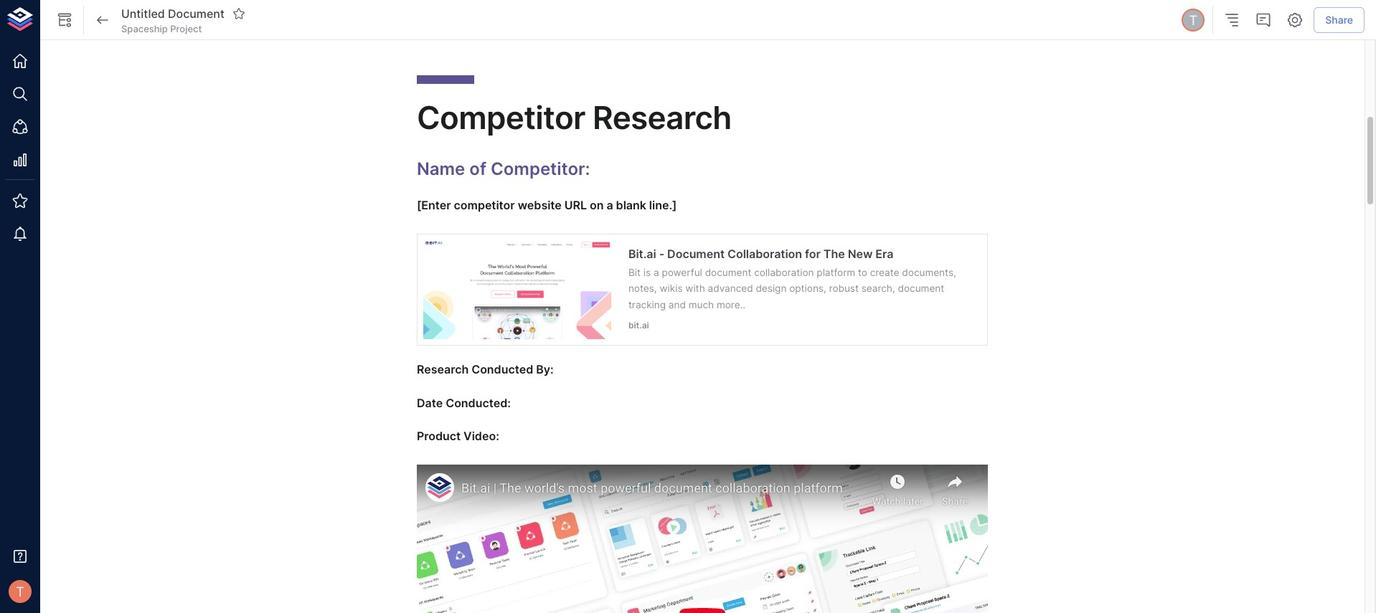 Task type: vqa. For each thing, say whether or not it's contained in the screenshot.
third Unpin icon from the bottom
no



Task type: describe. For each thing, give the bounding box(es) containing it.
0 horizontal spatial document
[[168, 6, 225, 21]]

much
[[689, 299, 714, 311]]

website
[[518, 198, 562, 212]]

the
[[824, 247, 845, 261]]

[enter competitor website url on a blank line.]
[[417, 198, 677, 212]]

0 vertical spatial t button
[[1180, 6, 1207, 34]]

[enter
[[417, 198, 451, 212]]

name of competitor:
[[417, 159, 590, 180]]

share button
[[1314, 7, 1365, 33]]

1 horizontal spatial document
[[898, 283, 944, 294]]

name
[[417, 159, 465, 180]]

blank
[[616, 198, 646, 212]]

share
[[1325, 13, 1353, 26]]

conducted
[[472, 363, 533, 377]]

to
[[858, 267, 867, 278]]

collaboration
[[754, 267, 814, 278]]

line.]
[[649, 198, 677, 212]]

0 vertical spatial a
[[607, 198, 613, 212]]

date conducted:
[[417, 396, 511, 410]]

go back image
[[94, 11, 111, 29]]

new
[[848, 247, 873, 261]]

url
[[565, 198, 587, 212]]

advanced
[[708, 283, 753, 294]]

and
[[669, 299, 686, 311]]

product
[[417, 429, 461, 444]]

bit
[[628, 267, 641, 278]]

a inside "bit.ai - document collaboration for the new era bit is a powerful document collaboration platform to create documents, notes, wikis with advanced design options, robust search, document tracking and much more.."
[[654, 267, 659, 278]]

settings image
[[1287, 11, 1304, 29]]

collaboration
[[728, 247, 802, 261]]

1 horizontal spatial research
[[593, 99, 732, 137]]

project
[[170, 23, 202, 34]]

spaceship
[[121, 23, 168, 34]]

-
[[659, 247, 664, 261]]

research conducted by:
[[417, 363, 554, 377]]



Task type: locate. For each thing, give the bounding box(es) containing it.
design
[[756, 283, 787, 294]]

spaceship project link
[[121, 22, 202, 35]]

options,
[[789, 283, 826, 294]]

with
[[685, 283, 705, 294]]

research
[[593, 99, 732, 137], [417, 363, 469, 377]]

document up powerful
[[667, 247, 725, 261]]

1 vertical spatial t button
[[4, 576, 36, 608]]

untitled
[[121, 6, 165, 21]]

conducted:
[[446, 396, 511, 410]]

0 horizontal spatial t
[[16, 584, 24, 600]]

competitor
[[417, 99, 585, 137]]

document down documents,
[[898, 283, 944, 294]]

wikis
[[660, 283, 683, 294]]

powerful
[[662, 267, 702, 278]]

0 vertical spatial t
[[1189, 12, 1198, 28]]

document up the advanced
[[705, 267, 751, 278]]

product video:
[[417, 429, 499, 444]]

competitor
[[454, 198, 515, 212]]

0 horizontal spatial document
[[705, 267, 751, 278]]

untitled document
[[121, 6, 225, 21]]

bit.ai - document collaboration for the new era bit is a powerful document collaboration platform to create documents, notes, wikis with advanced design options, robust search, document tracking and much more..
[[628, 247, 956, 311]]

video:
[[464, 429, 499, 444]]

show wiki image
[[56, 11, 73, 29]]

favorite image
[[232, 7, 245, 20]]

create
[[870, 267, 899, 278]]

more..
[[717, 299, 746, 311]]

0 vertical spatial document
[[705, 267, 751, 278]]

0 horizontal spatial research
[[417, 363, 469, 377]]

t button
[[1180, 6, 1207, 34], [4, 576, 36, 608]]

robust
[[829, 283, 859, 294]]

table of contents image
[[1224, 11, 1241, 29]]

by:
[[536, 363, 554, 377]]

a right on
[[607, 198, 613, 212]]

search,
[[862, 283, 895, 294]]

for
[[805, 247, 821, 261]]

comments image
[[1255, 11, 1272, 29]]

1 vertical spatial a
[[654, 267, 659, 278]]

competitor:
[[491, 159, 590, 180]]

is
[[643, 267, 651, 278]]

a right is
[[654, 267, 659, 278]]

on
[[590, 198, 604, 212]]

1 vertical spatial document
[[898, 283, 944, 294]]

1 vertical spatial document
[[667, 247, 725, 261]]

1 horizontal spatial t
[[1189, 12, 1198, 28]]

document
[[705, 267, 751, 278], [898, 283, 944, 294]]

platform
[[817, 267, 855, 278]]

notes,
[[628, 283, 657, 294]]

0 horizontal spatial a
[[607, 198, 613, 212]]

0 horizontal spatial t button
[[4, 576, 36, 608]]

of
[[469, 159, 486, 180]]

documents,
[[902, 267, 956, 278]]

bit.ai
[[628, 320, 649, 331]]

date
[[417, 396, 443, 410]]

document
[[168, 6, 225, 21], [667, 247, 725, 261]]

document up 'project'
[[168, 6, 225, 21]]

spaceship project
[[121, 23, 202, 34]]

a
[[607, 198, 613, 212], [654, 267, 659, 278]]

0 vertical spatial document
[[168, 6, 225, 21]]

0 vertical spatial research
[[593, 99, 732, 137]]

1 horizontal spatial a
[[654, 267, 659, 278]]

document inside "bit.ai - document collaboration for the new era bit is a powerful document collaboration platform to create documents, notes, wikis with advanced design options, robust search, document tracking and much more.."
[[667, 247, 725, 261]]

t
[[1189, 12, 1198, 28], [16, 584, 24, 600]]

bit.ai
[[628, 247, 656, 261]]

1 vertical spatial t
[[16, 584, 24, 600]]

era
[[876, 247, 894, 261]]

competitor research
[[417, 99, 732, 137]]

tracking
[[628, 299, 666, 311]]

1 horizontal spatial t button
[[1180, 6, 1207, 34]]

1 vertical spatial research
[[417, 363, 469, 377]]

1 horizontal spatial document
[[667, 247, 725, 261]]



